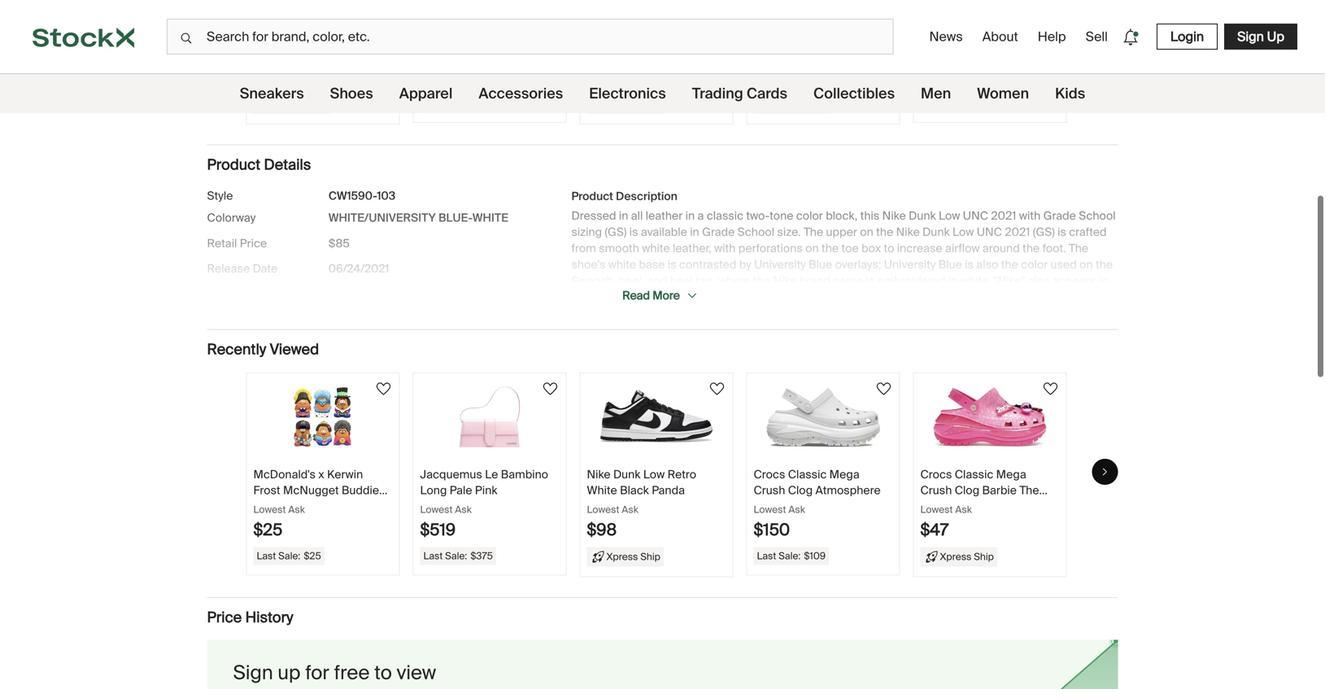 Task type: locate. For each thing, give the bounding box(es) containing it.
clog inside crocs classic mega crush clog atmosphere lowest ask $150
[[789, 483, 813, 498]]

(2021) inside nike dunk low championship red (2021) (gs) $82
[[1025, 30, 1056, 45]]

mega inside crocs classic mega crush clog barbie the movie electric pink
[[997, 467, 1027, 482]]

last down $82
[[924, 97, 944, 110]]

0 vertical spatial $25
[[254, 520, 283, 541]]

1 crocs from the left
[[754, 467, 786, 482]]

1 horizontal spatial product
[[572, 189, 614, 204]]

crocs
[[754, 467, 786, 482], [921, 467, 953, 482]]

2 follow image from the left
[[875, 380, 894, 399]]

blue up brand
[[809, 257, 833, 272]]

university down lightly
[[664, 306, 715, 321]]

nike dunk low unc (2021) (td) lowest ask $100
[[587, 14, 693, 88]]

school up crafted
[[1080, 208, 1117, 223]]

Search... search field
[[167, 19, 894, 55]]

product
[[207, 156, 261, 174], [572, 189, 614, 204]]

nike for nike dunk low unc (2021) (td) lowest ask $100
[[587, 14, 611, 30]]

xpress down $100
[[607, 98, 638, 110]]

1 vertical spatial white
[[609, 257, 637, 272]]

nike for nike dunk low unc (2021) lowest ask $275
[[254, 14, 277, 30]]

school
[[1080, 208, 1117, 223], [738, 225, 775, 240]]

a down read more
[[654, 306, 661, 321]]

crocs inside crocs classic mega crush clog atmosphere lowest ask $150
[[754, 467, 786, 482]]

padded
[[723, 290, 763, 305]]

ask inside "lowest ask $25"
[[288, 504, 305, 516]]

ship right cards on the right of page
[[808, 98, 828, 110]]

1 horizontal spatial clog
[[955, 483, 980, 498]]

(2021) inside nike dunk low unc (2021) (td) lowest ask $100
[[587, 30, 618, 45]]

dunk inside nike dunk low unc (2021) (td) lowest ask $100
[[614, 14, 641, 30]]

blue down the heel,
[[626, 290, 650, 305]]

dunk for nike dunk low michigan (2021) (gs) lowest ask $87
[[781, 14, 808, 30]]

nike inside nike dunk low unc (2021) (td) lowest ask $100
[[587, 14, 611, 30]]

0 vertical spatial sign
[[1238, 28, 1265, 45]]

xpress ship down nike dunk low michigan (2021) (gs) lowest ask $87
[[774, 98, 828, 110]]

blue down airflow
[[939, 257, 963, 272]]

crocs inside crocs classic mega crush clog barbie the movie electric pink
[[921, 467, 953, 482]]

with up around
[[1020, 208, 1041, 223]]

on up brand
[[806, 241, 819, 256]]

nike inside nike dunk low championship red (2021) (gs) $82
[[921, 14, 945, 30]]

1 crush from the left
[[754, 483, 786, 498]]

lowest inside jacquemus le bambino long pale pink lowest ask $519
[[420, 504, 453, 516]]

1 vertical spatial grade
[[703, 225, 735, 240]]

nike dunk low retro white black panda image
[[600, 387, 714, 448]]

2 horizontal spatial follow image
[[1042, 380, 1061, 399]]

0 vertical spatial grade
[[1044, 208, 1077, 223]]

(2021) up cards on the right of page
[[754, 30, 785, 45]]

0 horizontal spatial by
[[640, 306, 652, 321]]

last
[[424, 97, 443, 110], [924, 97, 944, 110], [257, 550, 276, 563], [424, 550, 443, 563], [757, 550, 777, 563]]

xpress down $47
[[941, 551, 972, 563]]

ship for $98
[[641, 551, 661, 563]]

to right free at left
[[375, 661, 392, 686]]

movie
[[921, 499, 953, 514]]

nike for nike dunk low championship red (2021) (gs) $82
[[921, 14, 945, 30]]

1 horizontal spatial color
[[1022, 257, 1049, 272]]

is down overlays;
[[866, 273, 875, 289]]

move carousel left image
[[215, 14, 225, 24]]

(2021) left (ps)
[[420, 30, 452, 45]]

a down white.
[[962, 290, 969, 305]]

(2021) left (td)
[[587, 30, 618, 45]]

ship for $47
[[975, 551, 995, 563]]

xpress ship down $275
[[273, 98, 327, 110]]

0 vertical spatial product
[[207, 156, 261, 174]]

unc inside nike dunk low unc (2021) (td) lowest ask $100
[[668, 14, 693, 30]]

lightly
[[689, 290, 720, 305]]

0 vertical spatial school
[[1080, 208, 1117, 223]]

nike for nike dunk low michigan (2021) (gs) lowest ask $87
[[754, 14, 778, 30]]

2 vertical spatial white
[[972, 290, 1000, 305]]

1 horizontal spatial $87
[[971, 97, 988, 110]]

the right the barbie
[[1020, 483, 1040, 498]]

0 horizontal spatial school
[[738, 225, 775, 240]]

(2021) right red
[[1025, 30, 1056, 45]]

ship left the shoes
[[307, 98, 327, 110]]

2 crush from the left
[[921, 483, 953, 498]]

1 mega from the left
[[830, 467, 860, 482]]

0 horizontal spatial follow image
[[541, 380, 560, 399]]

0 horizontal spatial also
[[977, 257, 999, 272]]

ask inside the nike dunk low unc (2021) (ps) lowest ask $91
[[455, 51, 472, 63]]

low inside the nike dunk low unc (2021) (ps) lowest ask $91
[[477, 14, 498, 30]]

nike for nike dunk low unc (2021) (ps) lowest ask $91
[[420, 14, 444, 30]]

1 vertical spatial product
[[572, 189, 614, 204]]

1 vertical spatial white
[[587, 483, 618, 498]]

0 vertical spatial a
[[698, 208, 704, 223]]

low inside nike dunk low unc (2021) (td) lowest ask $100
[[644, 14, 665, 30]]

2 classic from the left
[[955, 467, 994, 482]]

collectibles
[[814, 84, 895, 103]]

sale:
[[445, 97, 468, 110], [946, 97, 968, 110], [278, 550, 301, 563], [445, 550, 468, 563], [779, 550, 801, 563]]

lowest inside nike dunk low unc (2021) (td) lowest ask $100
[[587, 51, 620, 63]]

clog
[[789, 483, 813, 498], [955, 483, 980, 498]]

(2021) inside the nike dunk low unc (2021) lowest ask $275
[[254, 30, 285, 45]]

0 horizontal spatial pink
[[475, 483, 498, 498]]

sign inside button
[[1238, 28, 1265, 45]]

crush up movie
[[921, 483, 953, 498]]

also up rubber
[[1028, 273, 1050, 289]]

xpress down nike dunk low michigan (2021) (gs) lowest ask $87
[[774, 98, 805, 110]]

1 vertical spatial price
[[207, 609, 242, 627]]

in right appears
[[1099, 273, 1109, 289]]

available
[[641, 225, 688, 240]]

3 (2021) from the left
[[587, 30, 618, 45]]

2 clog from the left
[[955, 483, 980, 498]]

(2021) inside nike dunk low michigan (2021) (gs) lowest ask $87
[[754, 30, 785, 45]]

1 vertical spatial $98
[[587, 520, 617, 541]]

is
[[630, 225, 639, 240], [1058, 225, 1067, 240], [668, 257, 677, 272], [966, 257, 974, 272], [866, 273, 875, 289], [876, 290, 885, 305]]

read more button
[[618, 282, 703, 310]]

0 vertical spatial $87
[[754, 67, 782, 88]]

unc inside the nike dunk low unc (2021) lowest ask $275
[[334, 14, 360, 30]]

1 horizontal spatial mega
[[997, 467, 1027, 482]]

$87 right the men link
[[971, 97, 988, 110]]

crocs for $150
[[754, 467, 786, 482]]

0 horizontal spatial $98
[[471, 97, 489, 110]]

classic inside crocs classic mega crush clog atmosphere lowest ask $150
[[789, 467, 827, 482]]

5 (2021) from the left
[[1025, 30, 1056, 45]]

2 vertical spatial a
[[654, 306, 661, 321]]

1 horizontal spatial also
[[1028, 273, 1050, 289]]

lowest inside crocs classic mega crush clog atmosphere lowest ask $150
[[754, 504, 787, 516]]

nike inside the nike dunk low unc (2021) lowest ask $275
[[254, 14, 277, 30]]

clog inside crocs classic mega crush clog barbie the movie electric pink
[[955, 483, 980, 498]]

ship down nike dunk low unc (2021) (td) lowest ask $100
[[641, 98, 661, 110]]

0 vertical spatial white
[[473, 211, 509, 226]]

mega
[[830, 467, 860, 482], [997, 467, 1027, 482]]

unc for $275
[[334, 14, 360, 30]]

dunk inside the nike dunk low unc (2021) (ps) lowest ask $91
[[447, 14, 474, 30]]

sale: for $91
[[445, 97, 468, 110]]

0 horizontal spatial white
[[609, 257, 637, 272]]

nike up $91
[[420, 14, 444, 30]]

with up contrasted
[[715, 241, 736, 256]]

xpress ship down nike dunk low retro white black panda lowest ask $98
[[607, 551, 661, 563]]

low for nike dunk low michigan (2021) (gs) lowest ask $87
[[811, 14, 832, 30]]

jacquemus le bambino long pale pink image
[[433, 387, 547, 448]]

$87
[[754, 67, 782, 88], [971, 97, 988, 110]]

1 (2021) from the left
[[254, 30, 285, 45]]

2 horizontal spatial a
[[962, 290, 969, 305]]

1 vertical spatial pink
[[998, 499, 1021, 514]]

0 horizontal spatial clog
[[789, 483, 813, 498]]

sign for sign up
[[1238, 28, 1265, 45]]

white down 'smooth'
[[609, 257, 637, 272]]

1 vertical spatial sign
[[233, 661, 273, 686]]

1 horizontal spatial pink
[[998, 499, 1021, 514]]

0 horizontal spatial $25
[[254, 520, 283, 541]]

xpress ship down "lowest ask $47" on the right bottom
[[941, 551, 995, 563]]

ship
[[307, 98, 327, 110], [641, 98, 661, 110], [808, 98, 828, 110], [641, 551, 661, 563], [975, 551, 995, 563]]

2 follow image from the left
[[708, 380, 727, 399]]

classic for $150
[[789, 467, 827, 482]]

block,
[[826, 208, 858, 223]]

xpress ship for $47
[[941, 551, 995, 563]]

product details
[[207, 156, 311, 174]]

low inside nike dunk low retro white black panda lowest ask $98
[[644, 467, 665, 482]]

classic inside crocs classic mega crush clog barbie the movie electric pink
[[955, 467, 994, 482]]

0 horizontal spatial follow image
[[374, 380, 394, 399]]

size.
[[778, 225, 801, 240]]

nike up championship
[[921, 14, 945, 30]]

1 horizontal spatial classic
[[955, 467, 994, 482]]

lowest inside the nike dunk low unc (2021) lowest ask $275
[[254, 51, 286, 63]]

mcdonald's x kerwin frost mcnugget buddies figures set of 6
[[254, 467, 385, 514]]

embroidered
[[878, 273, 946, 289]]

crocs up '$150'
[[754, 467, 786, 482]]

dunk inside nike dunk low michigan (2021) (gs) lowest ask $87
[[781, 14, 808, 30]]

white/university
[[329, 211, 436, 226]]

pink down the barbie
[[998, 499, 1021, 514]]

4 (2021) from the left
[[754, 30, 785, 45]]

by down read more
[[640, 306, 652, 321]]

0 horizontal spatial to
[[375, 661, 392, 686]]

clog left atmosphere
[[789, 483, 813, 498]]

ship down 'electric'
[[975, 551, 995, 563]]

help
[[1038, 28, 1067, 45]]

unc up the accessories link
[[501, 14, 526, 30]]

recent
[[233, 685, 291, 689]]

university down swoosh,
[[572, 290, 624, 305]]

1 horizontal spatial school
[[1080, 208, 1117, 223]]

$519
[[420, 520, 456, 541]]

(2021) up $275
[[254, 30, 285, 45]]

dunk
[[280, 14, 307, 30], [447, 14, 474, 30], [614, 14, 641, 30], [781, 14, 808, 30], [947, 14, 975, 30], [909, 208, 937, 223], [923, 225, 950, 240], [614, 467, 641, 482]]

crocs classic mega crush clog barbie the movie electric pink
[[921, 467, 1040, 514]]

about
[[983, 28, 1019, 45]]

classic
[[707, 208, 744, 223]]

is right the sneaker
[[876, 290, 885, 305]]

perforations
[[739, 241, 803, 256]]

crafted
[[1070, 225, 1107, 240]]

2 horizontal spatial white
[[972, 290, 1000, 305]]

0 vertical spatial color
[[797, 208, 824, 223]]

university up embroidered
[[885, 257, 936, 272]]

xpress ship for $87
[[774, 98, 828, 110]]

blue
[[809, 257, 833, 272], [939, 257, 963, 272], [626, 290, 650, 305], [718, 306, 742, 321]]

nike inside the nike dunk low unc (2021) (ps) lowest ask $91
[[420, 14, 444, 30]]

1 horizontal spatial crush
[[921, 483, 953, 498]]

lowest ask $25
[[254, 504, 305, 541]]

(2021)
[[254, 30, 285, 45], [420, 30, 452, 45], [587, 30, 618, 45], [754, 30, 785, 45], [1025, 30, 1056, 45]]

lowest inside "lowest ask $25"
[[254, 504, 286, 516]]

low for nike dunk low unc (2021) (td) lowest ask $100
[[644, 14, 665, 30]]

1 horizontal spatial a
[[698, 208, 704, 223]]

$25 down figures
[[254, 520, 283, 541]]

(2021) for $87
[[754, 30, 785, 45]]

grade up crafted
[[1044, 208, 1077, 223]]

0 horizontal spatial product
[[207, 156, 261, 174]]

mega inside crocs classic mega crush clog atmosphere lowest ask $150
[[830, 467, 860, 482]]

clog for electric
[[955, 483, 980, 498]]

$109
[[805, 550, 826, 563]]

0 horizontal spatial crocs
[[754, 467, 786, 482]]

1 horizontal spatial $98
[[587, 520, 617, 541]]

low inside nike dunk low championship red (2021) (gs) $82
[[977, 14, 999, 30]]

product up dressed
[[572, 189, 614, 204]]

0 horizontal spatial classic
[[789, 467, 827, 482]]

low for nike dunk low championship red (2021) (gs) $82
[[977, 14, 999, 30]]

sell link
[[1080, 22, 1115, 52]]

crocs classic mega crush clog atmosphere image
[[767, 387, 881, 448]]

foot.
[[1043, 241, 1067, 256]]

sales
[[296, 685, 343, 689]]

the down heel
[[669, 290, 686, 305]]

0 vertical spatial with
[[1020, 208, 1041, 223]]

about link
[[977, 22, 1025, 52]]

crush for electric
[[921, 483, 953, 498]]

1 vertical spatial $25
[[304, 550, 321, 563]]

dunk inside the nike dunk low unc (2021) lowest ask $275
[[280, 14, 307, 30]]

overlays;
[[836, 257, 882, 272]]

0 horizontal spatial a
[[654, 306, 661, 321]]

dunk for nike dunk low championship red (2021) (gs) $82
[[947, 14, 975, 30]]

trading
[[693, 84, 744, 103]]

pale
[[450, 483, 473, 498]]

shoes
[[330, 84, 373, 103]]

mega up atmosphere
[[830, 467, 860, 482]]

crush inside crocs classic mega crush clog atmosphere lowest ask $150
[[754, 483, 786, 498]]

grade down classic at the top of page
[[703, 225, 735, 240]]

unc up the shoes
[[334, 14, 360, 30]]

a left classic at the top of page
[[698, 208, 704, 223]]

ask inside nike dunk low unc (2021) (td) lowest ask $100
[[622, 51, 639, 63]]

1 vertical spatial color
[[1022, 257, 1049, 272]]

nike up cards on the right of page
[[754, 14, 778, 30]]

1 vertical spatial by
[[948, 290, 960, 305]]

classic up atmosphere
[[789, 467, 827, 482]]

the up box
[[877, 225, 894, 240]]

trading cards link
[[693, 74, 788, 113]]

release date
[[207, 261, 278, 277]]

1 horizontal spatial white
[[587, 483, 618, 498]]

sale: down $91
[[445, 97, 468, 110]]

$98
[[471, 97, 489, 110], [587, 520, 617, 541]]

classic up the barbie
[[955, 467, 994, 482]]

xpress down nike dunk low retro white black panda lowest ask $98
[[607, 551, 638, 563]]

$98 inside nike dunk low retro white black panda lowest ask $98
[[587, 520, 617, 541]]

by right completed
[[948, 290, 960, 305]]

color down foot.
[[1022, 257, 1049, 272]]

cards
[[747, 84, 788, 103]]

nike right move carousel left image
[[254, 14, 277, 30]]

xpress for $275
[[273, 98, 305, 110]]

ship for $100
[[641, 98, 661, 110]]

1 horizontal spatial grade
[[1044, 208, 1077, 223]]

crush
[[754, 483, 786, 498], [921, 483, 953, 498]]

increase
[[898, 241, 943, 256]]

xpress for $98
[[607, 551, 638, 563]]

ask
[[288, 51, 305, 63], [455, 51, 472, 63], [622, 51, 639, 63], [789, 51, 806, 63], [288, 504, 305, 516], [455, 504, 472, 516], [622, 504, 639, 516], [789, 504, 806, 516], [956, 504, 973, 516]]

0 vertical spatial to
[[884, 241, 895, 256]]

ask inside nike dunk low michigan (2021) (gs) lowest ask $87
[[789, 51, 806, 63]]

$87 right trading
[[754, 67, 782, 88]]

1 follow image from the left
[[374, 380, 394, 399]]

sale: for $519
[[445, 550, 468, 563]]

style
[[207, 188, 233, 203]]

unc up product category switcher "element" in the top of the page
[[668, 14, 693, 30]]

nike up tongue.
[[774, 273, 797, 289]]

1 clog from the left
[[789, 483, 813, 498]]

sale: left $375
[[445, 550, 468, 563]]

1 horizontal spatial crocs
[[921, 467, 953, 482]]

last sale: $375
[[424, 550, 493, 563]]

nike inside nike dunk low michigan (2021) (gs) lowest ask $87
[[754, 14, 778, 30]]

in right leather
[[686, 208, 695, 223]]

to
[[884, 241, 895, 256], [375, 661, 392, 686]]

ask inside crocs classic mega crush clog atmosphere lowest ask $150
[[789, 504, 806, 516]]

unc inside the nike dunk low unc (2021) (ps) lowest ask $91
[[501, 14, 526, 30]]

0 horizontal spatial crush
[[754, 483, 786, 498]]

nike dunk low unc (2021) (ps) lowest ask $91
[[420, 14, 526, 88]]

(2021) for $91
[[420, 30, 452, 45]]

accessories
[[479, 84, 564, 103]]

follow image
[[541, 380, 560, 399], [708, 380, 727, 399], [1042, 380, 1061, 399]]

1 horizontal spatial by
[[740, 257, 752, 272]]

0 horizontal spatial $87
[[754, 67, 782, 88]]

nike inside nike dunk low retro white black panda lowest ask $98
[[587, 467, 611, 482]]

follow image
[[374, 380, 394, 399], [875, 380, 894, 399]]

2 (2021) from the left
[[420, 30, 452, 45]]

box
[[862, 241, 882, 256]]

to inside "sign up for free to view recent sales data"
[[375, 661, 392, 686]]

2 horizontal spatial by
[[948, 290, 960, 305]]

2 crocs from the left
[[921, 467, 953, 482]]

in up leather,
[[690, 225, 700, 240]]

barbie
[[983, 483, 1017, 498]]

xpress down $275
[[273, 98, 305, 110]]

$25 inside "lowest ask $25"
[[254, 520, 283, 541]]

last down "lowest ask $25"
[[257, 550, 276, 563]]

crush up '$150'
[[754, 483, 786, 498]]

to right box
[[884, 241, 895, 256]]

sale: left $109 at the right of page
[[779, 550, 801, 563]]

1 follow image from the left
[[541, 380, 560, 399]]

price left history
[[207, 609, 242, 627]]

1 horizontal spatial follow image
[[875, 380, 894, 399]]

(2021) inside the nike dunk low unc (2021) (ps) lowest ask $91
[[420, 30, 452, 45]]

notification unread icon image
[[1120, 26, 1143, 49]]

men
[[921, 84, 952, 103]]

white down white.
[[972, 290, 1000, 305]]

low
[[310, 14, 331, 30], [477, 14, 498, 30], [644, 14, 665, 30], [811, 14, 832, 30], [977, 14, 999, 30], [939, 208, 961, 223], [953, 225, 975, 240], [644, 467, 665, 482]]

1 horizontal spatial to
[[884, 241, 895, 256]]

$275
[[254, 67, 291, 88]]

sneakers
[[240, 84, 304, 103]]

0 vertical spatial white
[[642, 241, 670, 256]]

xpress ship down $100
[[607, 98, 661, 110]]

login
[[1171, 28, 1205, 45]]

ship for $87
[[808, 98, 828, 110]]

nike right bambino
[[587, 467, 611, 482]]

ask inside nike dunk low retro white black panda lowest ask $98
[[622, 504, 639, 516]]

xpress ship for $275
[[273, 98, 327, 110]]

1 horizontal spatial $25
[[304, 550, 321, 563]]

0 vertical spatial pink
[[475, 483, 498, 498]]

by up where at the right of page
[[740, 257, 752, 272]]

(gs) inside nike dunk low championship red (2021) (gs) $82
[[921, 46, 943, 61]]

1 vertical spatial with
[[715, 241, 736, 256]]

last for $91
[[424, 97, 443, 110]]

product up style
[[207, 156, 261, 174]]

0 horizontal spatial white
[[473, 211, 509, 226]]

for
[[305, 661, 330, 686]]

brand
[[800, 273, 831, 289]]

the
[[877, 225, 894, 240], [822, 241, 839, 256], [1023, 241, 1040, 256], [1002, 257, 1019, 272], [1096, 257, 1114, 272], [754, 273, 771, 289], [669, 290, 686, 305]]

1 vertical spatial to
[[375, 661, 392, 686]]

ship down nike dunk low retro white black panda lowest ask $98
[[641, 551, 661, 563]]

tag,
[[696, 273, 716, 289]]

0 horizontal spatial mega
[[830, 467, 860, 482]]

0 vertical spatial 2021
[[992, 208, 1017, 223]]

dunk inside nike dunk low championship red (2021) (gs) $82
[[947, 14, 975, 30]]

1 horizontal spatial sign
[[1238, 28, 1265, 45]]

white
[[473, 211, 509, 226], [587, 483, 618, 498]]

pink inside crocs classic mega crush clog barbie the movie electric pink
[[998, 499, 1021, 514]]

set
[[296, 499, 314, 514]]

ask inside the nike dunk low unc (2021) lowest ask $275
[[288, 51, 305, 63]]

0 horizontal spatial sign
[[233, 661, 273, 686]]

colorway
[[207, 211, 256, 226]]

low inside the nike dunk low unc (2021) lowest ask $275
[[310, 14, 331, 30]]

sign inside "sign up for free to view recent sales data"
[[233, 661, 273, 686]]

2 mega from the left
[[997, 467, 1027, 482]]

crocs up movie
[[921, 467, 953, 482]]

date
[[253, 261, 278, 277]]

1 horizontal spatial follow image
[[708, 380, 727, 399]]

color up size.
[[797, 208, 824, 223]]

sell
[[1086, 28, 1109, 45]]

low inside nike dunk low michigan (2021) (gs) lowest ask $87
[[811, 14, 832, 30]]

1 vertical spatial $87
[[971, 97, 988, 110]]

product for product description dressed in all leather in a classic two-tone color block, this nike dunk low unc 2021 with grade school sizing (gs) is available in grade school size. the upper on the nike dunk low unc 2021 (gs) is crafted from smooth white leather, with perforations on the toe box to increase airflow around the foot. the shoe's white base is contrasted by university blue overlays; university blue is also the color used on the swoosh, heel, and heel tag, where the nike brand name is embroidered in white. "nike" also appears in university blue on the lightly padded tongue. the sneaker is completed by a white rubber midsole undergirded by a university blue outsole.
[[572, 189, 614, 204]]

pink down le
[[475, 483, 498, 498]]

dunk inside nike dunk low retro white black panda lowest ask $98
[[614, 467, 641, 482]]

product inside product description dressed in all leather in a classic two-tone color block, this nike dunk low unc 2021 with grade school sizing (gs) is available in grade school size. the upper on the nike dunk low unc 2021 (gs) is crafted from smooth white leather, with perforations on the toe box to increase airflow around the foot. the shoe's white base is contrasted by university blue overlays; university blue is also the color used on the swoosh, heel, and heel tag, where the nike brand name is embroidered in white. "nike" also appears in university blue on the lightly padded tongue. the sneaker is completed by a white rubber midsole undergirded by a university blue outsole.
[[572, 189, 614, 204]]

1 classic from the left
[[789, 467, 827, 482]]

product for product details
[[207, 156, 261, 174]]

crush inside crocs classic mega crush clog barbie the movie electric pink
[[921, 483, 953, 498]]

more
[[653, 288, 680, 303]]

with
[[1020, 208, 1041, 223], [715, 241, 736, 256]]

in
[[619, 208, 629, 223], [686, 208, 695, 223], [690, 225, 700, 240], [949, 273, 959, 289], [1099, 273, 1109, 289]]

tone
[[770, 208, 794, 223]]



Task type: describe. For each thing, give the bounding box(es) containing it.
lowest inside nike dunk low michigan (2021) (gs) lowest ask $87
[[754, 51, 787, 63]]

sneakers link
[[240, 74, 304, 113]]

cw1590-103
[[329, 188, 396, 203]]

move carousel right image
[[1101, 467, 1111, 477]]

black
[[620, 483, 649, 498]]

product category switcher element
[[0, 74, 1326, 113]]

nike dunk low retro white black panda lowest ask $98
[[587, 467, 697, 541]]

1 vertical spatial 2021
[[1006, 225, 1031, 240]]

data
[[348, 685, 388, 689]]

lowest inside the nike dunk low unc (2021) (ps) lowest ask $91
[[420, 51, 453, 63]]

"nike"
[[995, 273, 1026, 289]]

university down perforations
[[755, 257, 806, 272]]

the up "nike"
[[1002, 257, 1019, 272]]

sign up button
[[1225, 24, 1298, 50]]

undergirded
[[572, 306, 637, 321]]

xpress for $87
[[774, 98, 805, 110]]

the down brand
[[809, 290, 828, 305]]

(2021) for $275
[[254, 30, 285, 45]]

1 vertical spatial also
[[1028, 273, 1050, 289]]

used
[[1051, 257, 1078, 272]]

$150
[[754, 520, 791, 541]]

up
[[278, 661, 301, 686]]

dunk for nike dunk low unc (2021) lowest ask $275
[[280, 14, 307, 30]]

read more
[[623, 288, 680, 303]]

0 horizontal spatial with
[[715, 241, 736, 256]]

pink inside jacquemus le bambino long pale pink lowest ask $519
[[475, 483, 498, 498]]

shoes link
[[330, 74, 373, 113]]

view
[[397, 661, 436, 686]]

on down this
[[861, 225, 874, 240]]

0 horizontal spatial color
[[797, 208, 824, 223]]

retail
[[207, 236, 237, 251]]

06/24/2021
[[329, 261, 389, 277]]

electric
[[956, 499, 995, 514]]

1 vertical spatial a
[[962, 290, 969, 305]]

follow image for $150
[[875, 380, 894, 399]]

$82
[[921, 67, 951, 88]]

on down and on the top of the page
[[653, 290, 666, 305]]

from
[[572, 241, 597, 256]]

3 follow image from the left
[[1042, 380, 1061, 399]]

viewed
[[270, 340, 319, 359]]

unc up airflow
[[964, 208, 989, 223]]

sign up
[[1238, 28, 1285, 45]]

(ps)
[[454, 30, 475, 45]]

where
[[719, 273, 751, 289]]

unc for $100
[[668, 14, 693, 30]]

the inside crocs classic mega crush clog barbie the movie electric pink
[[1020, 483, 1040, 498]]

is up heel
[[668, 257, 677, 272]]

unc up around
[[977, 225, 1003, 240]]

recently
[[207, 340, 266, 359]]

ship for $275
[[307, 98, 327, 110]]

electronics link
[[590, 74, 666, 113]]

(td)
[[621, 30, 642, 45]]

kerwin
[[327, 467, 363, 482]]

frost
[[254, 483, 281, 498]]

the up padded at the right of page
[[754, 273, 771, 289]]

mcnugget
[[283, 483, 339, 498]]

nike dunk low unc (2021) lowest ask $275
[[254, 14, 360, 88]]

smooth
[[599, 241, 640, 256]]

nike dunk low michigan (2021) (gs) lowest ask $87
[[754, 14, 883, 88]]

blue down padded at the right of page
[[718, 306, 742, 321]]

xpress for $100
[[607, 98, 638, 110]]

championship
[[921, 30, 998, 45]]

sizing
[[572, 225, 602, 240]]

mega for electric
[[997, 467, 1027, 482]]

mcdonald's
[[254, 467, 316, 482]]

2 vertical spatial by
[[640, 306, 652, 321]]

toe
[[842, 241, 859, 256]]

crocs classic mega crush clog atmosphere lowest ask $150
[[754, 467, 881, 541]]

(gs) inside nike dunk low michigan (2021) (gs) lowest ask $87
[[788, 30, 810, 45]]

low for nike dunk low retro white black panda lowest ask $98
[[644, 467, 665, 482]]

$91
[[420, 67, 446, 88]]

stockx logo image
[[33, 27, 134, 48]]

the right size.
[[804, 225, 824, 240]]

leather,
[[673, 241, 712, 256]]

name
[[834, 273, 864, 289]]

kids
[[1056, 84, 1086, 103]]

panda
[[652, 483, 685, 498]]

atmosphere
[[816, 483, 881, 498]]

0 vertical spatial by
[[740, 257, 752, 272]]

swoosh,
[[572, 273, 617, 289]]

sale: for $150
[[779, 550, 801, 563]]

last sale: $25
[[257, 550, 321, 563]]

follow image for $25
[[374, 380, 394, 399]]

mcdonald's x kerwin frost mcnugget buddies figures set of 6 image
[[266, 387, 380, 448]]

dunk for nike dunk low retro white black panda lowest ask $98
[[614, 467, 641, 482]]

classic for electric
[[955, 467, 994, 482]]

lowest inside "lowest ask $47"
[[921, 504, 954, 516]]

(2021) for $100
[[587, 30, 618, 45]]

sale: down $82
[[946, 97, 968, 110]]

long
[[420, 483, 447, 498]]

sale: down "lowest ask $25"
[[278, 550, 301, 563]]

nike for nike dunk low retro white black panda lowest ask $98
[[587, 467, 611, 482]]

the down crafted
[[1070, 241, 1089, 256]]

stockx logo link
[[0, 0, 167, 73]]

leather
[[646, 208, 683, 223]]

low for nike dunk low unc (2021) lowest ask $275
[[310, 14, 331, 30]]

on up appears
[[1080, 257, 1094, 272]]

two-
[[747, 208, 770, 223]]

in left white.
[[949, 273, 959, 289]]

$25 for last sale: $25
[[304, 550, 321, 563]]

last sale: $109
[[757, 550, 826, 563]]

follow image for ask
[[708, 380, 727, 399]]

description
[[616, 189, 678, 204]]

appears
[[1053, 273, 1097, 289]]

ask inside jacquemus le bambino long pale pink lowest ask $519
[[455, 504, 472, 516]]

men link
[[921, 74, 952, 113]]

nike up increase
[[897, 225, 920, 240]]

0 vertical spatial also
[[977, 257, 999, 272]]

michigan
[[835, 14, 883, 30]]

accessories link
[[479, 74, 564, 113]]

$25 for lowest ask $25
[[254, 520, 283, 541]]

midsole
[[1040, 290, 1083, 305]]

is up foot.
[[1058, 225, 1067, 240]]

the left foot.
[[1023, 241, 1040, 256]]

recently viewed
[[207, 340, 319, 359]]

crocs for electric
[[921, 467, 953, 482]]

dressed
[[572, 208, 617, 223]]

clog for $150
[[789, 483, 813, 498]]

the up appears
[[1096, 257, 1114, 272]]

$87 inside nike dunk low michigan (2021) (gs) lowest ask $87
[[754, 67, 782, 88]]

product description dressed in all leather in a classic two-tone color block, this nike dunk low unc 2021 with grade school sizing (gs) is available in grade school size. the upper on the nike dunk low unc 2021 (gs) is crafted from smooth white leather, with perforations on the toe box to increase airflow around the foot. the shoe's white base is contrasted by university blue overlays; university blue is also the color used on the swoosh, heel, and heel tag, where the nike brand name is embroidered in white. "nike" also appears in university blue on the lightly padded tongue. the sneaker is completed by a white rubber midsole undergirded by a university blue outsole.
[[572, 189, 1117, 321]]

last for $519
[[424, 550, 443, 563]]

airflow
[[946, 241, 980, 256]]

heel,
[[619, 273, 645, 289]]

dunk for nike dunk low unc (2021) (ps) lowest ask $91
[[447, 14, 474, 30]]

around
[[983, 241, 1021, 256]]

1 vertical spatial school
[[738, 225, 775, 240]]

last for $150
[[757, 550, 777, 563]]

1 horizontal spatial white
[[642, 241, 670, 256]]

xpress for $47
[[941, 551, 972, 563]]

lowest inside nike dunk low retro white black panda lowest ask $98
[[587, 504, 620, 516]]

follow image for $519
[[541, 380, 560, 399]]

unc for $91
[[501, 14, 526, 30]]

0 vertical spatial $98
[[471, 97, 489, 110]]

retro
[[668, 467, 697, 482]]

white.
[[961, 273, 992, 289]]

buddies
[[342, 483, 385, 498]]

heel
[[671, 273, 693, 289]]

nike right this
[[883, 208, 907, 223]]

dunk for nike dunk low unc (2021) (td) lowest ask $100
[[614, 14, 641, 30]]

women
[[978, 84, 1030, 103]]

xpress ship for $98
[[607, 551, 661, 563]]

the down upper
[[822, 241, 839, 256]]

sign for sign up for free to view recent sales data
[[233, 661, 273, 686]]

help link
[[1032, 22, 1073, 52]]

x
[[319, 467, 325, 482]]

crocs classic mega crush clog barbie the movie electric pink image
[[934, 387, 1048, 448]]

is up white.
[[966, 257, 974, 272]]

details
[[264, 156, 311, 174]]

mega for $150
[[830, 467, 860, 482]]

collectibles link
[[814, 74, 895, 113]]

crush for $150
[[754, 483, 786, 498]]

completed
[[888, 290, 945, 305]]

0 horizontal spatial grade
[[703, 225, 735, 240]]

release
[[207, 261, 250, 277]]

this
[[861, 208, 880, 223]]

1 horizontal spatial with
[[1020, 208, 1041, 223]]

ask inside "lowest ask $47"
[[956, 504, 973, 516]]

cw1590-
[[329, 188, 377, 203]]

in left all
[[619, 208, 629, 223]]

women link
[[978, 74, 1030, 113]]

read
[[623, 288, 650, 303]]

jacquemus
[[420, 467, 483, 482]]

is down all
[[630, 225, 639, 240]]

contrasted
[[680, 257, 737, 272]]

white inside nike dunk low retro white black panda lowest ask $98
[[587, 483, 618, 498]]

0 vertical spatial price
[[240, 236, 267, 251]]

of
[[316, 499, 327, 514]]

to inside product description dressed in all leather in a classic two-tone color block, this nike dunk low unc 2021 with grade school sizing (gs) is available in grade school size. the upper on the nike dunk low unc 2021 (gs) is crafted from smooth white leather, with perforations on the toe box to increase airflow around the foot. the shoe's white base is contrasted by university blue overlays; university blue is also the color used on the swoosh, heel, and heel tag, where the nike brand name is embroidered in white. "nike" also appears in university blue on the lightly padded tongue. the sneaker is completed by a white rubber midsole undergirded by a university blue outsole.
[[884, 241, 895, 256]]

low for nike dunk low unc (2021) (ps) lowest ask $91
[[477, 14, 498, 30]]

xpress ship for $100
[[607, 98, 661, 110]]



Task type: vqa. For each thing, say whether or not it's contained in the screenshot.


